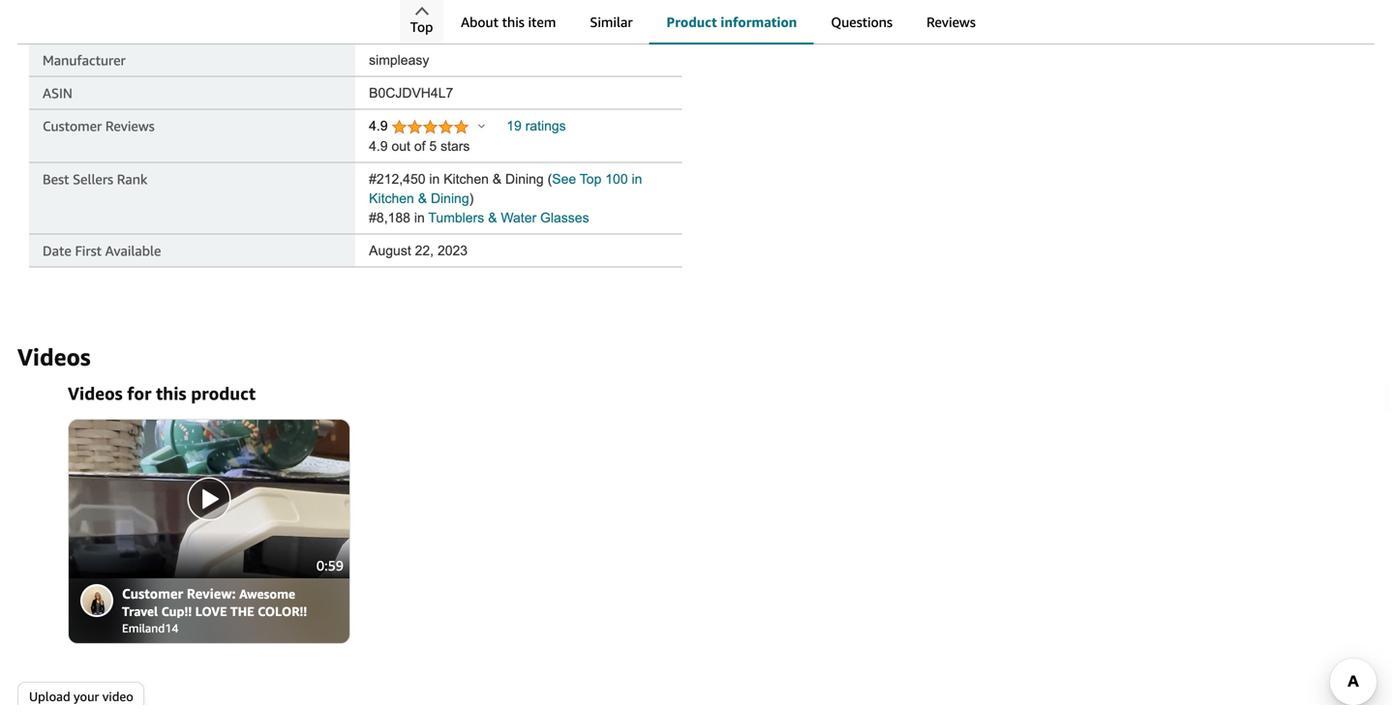 Task type: locate. For each thing, give the bounding box(es) containing it.
2 4.9 from the top
[[369, 139, 388, 154]]

100
[[606, 172, 628, 187]]

& inside see top 100 in kitchen & dining
[[418, 191, 427, 207]]

4.9 for 4.9
[[369, 119, 392, 134]]

best
[[43, 172, 69, 188]]

1 vertical spatial kitchen
[[369, 191, 414, 207]]

videos for videos for this product
[[68, 383, 123, 404]]

simpleasy
[[369, 53, 429, 68]]

customer up 'travel'
[[122, 586, 183, 602]]

0 horizontal spatial top
[[410, 19, 433, 35]]

kitchen up #8,188
[[369, 191, 414, 207]]

1 vertical spatial dining
[[431, 191, 469, 207]]

top
[[410, 19, 433, 35], [580, 172, 602, 187]]

dining
[[506, 172, 544, 187], [431, 191, 469, 207]]

similar
[[590, 14, 633, 30]]

1 4.9 from the top
[[369, 119, 392, 134]]

0 horizontal spatial customer
[[43, 118, 102, 134]]

customer down asin
[[43, 118, 102, 134]]

top inside see top 100 in kitchen & dining
[[580, 172, 602, 187]]

the
[[230, 605, 254, 620]]

& down #212,450
[[418, 191, 427, 207]]

this right for
[[156, 383, 186, 404]]

0 horizontal spatial in
[[414, 211, 425, 226]]

1 vertical spatial this
[[156, 383, 186, 404]]

for
[[127, 383, 151, 404]]

0 vertical spatial customer
[[43, 118, 102, 134]]

4.9 left out
[[369, 139, 388, 154]]

top up simpleasy
[[410, 19, 433, 35]]

water
[[501, 211, 537, 226]]

1 horizontal spatial top
[[580, 172, 602, 187]]

dining up tumblers
[[431, 191, 469, 207]]

0 horizontal spatial dining
[[431, 191, 469, 207]]

in right #8,188
[[414, 211, 425, 226]]

this left item
[[502, 14, 525, 30]]

videos for videos
[[17, 343, 91, 371]]

5
[[429, 139, 437, 154]]

top left 100
[[580, 172, 602, 187]]

0 vertical spatial videos
[[17, 343, 91, 371]]

asin
[[43, 85, 72, 101]]

this
[[502, 14, 525, 30], [156, 383, 186, 404]]

customer
[[43, 118, 102, 134], [122, 586, 183, 602]]

information
[[721, 14, 797, 30]]

0 vertical spatial reviews
[[927, 14, 976, 30]]

1 vertical spatial reviews
[[105, 118, 155, 134]]

0 vertical spatial this
[[502, 14, 525, 30]]

0 vertical spatial kitchen
[[444, 172, 489, 187]]

awesome travel cup!! love the color!!
[[122, 587, 307, 620]]

video
[[102, 690, 133, 705]]

of
[[414, 139, 426, 154]]

#8,188 in tumblers & water glasses
[[369, 211, 589, 226]]

b0cjdvh4l7
[[369, 86, 454, 101]]

1 vertical spatial 4.9
[[369, 139, 388, 154]]

0 vertical spatial 4.9
[[369, 119, 392, 134]]

& for tumblers
[[488, 211, 497, 226]]

4.9 button
[[369, 119, 485, 137]]

first
[[75, 243, 102, 259]]

item
[[528, 14, 556, 30]]

4.9 inside button
[[369, 119, 392, 134]]

1 vertical spatial top
[[580, 172, 602, 187]]

reviews up rank
[[105, 118, 155, 134]]

4.9 out of 5 stars
[[369, 139, 470, 154]]

0:59
[[317, 558, 344, 574]]

1 horizontal spatial dining
[[506, 172, 544, 187]]

19 ratings
[[507, 119, 566, 134]]

reviews
[[927, 14, 976, 30], [105, 118, 155, 134]]

&
[[493, 172, 502, 187], [418, 191, 427, 207], [488, 211, 497, 226]]

questions
[[831, 14, 893, 30]]

& up tumblers & water glasses link
[[493, 172, 502, 187]]

kitchen
[[444, 172, 489, 187], [369, 191, 414, 207]]

dining inside see top 100 in kitchen & dining
[[431, 191, 469, 207]]

in down 5 on the left
[[429, 172, 440, 187]]

0 vertical spatial top
[[410, 19, 433, 35]]

in
[[429, 172, 440, 187], [632, 172, 642, 187], [414, 211, 425, 226]]

1 horizontal spatial in
[[429, 172, 440, 187]]

2023
[[438, 244, 468, 259]]

1 vertical spatial customer
[[122, 586, 183, 602]]

19
[[507, 119, 522, 134]]

product
[[191, 383, 256, 404]]

dining left '('
[[506, 172, 544, 187]]

& for kitchen
[[493, 172, 502, 187]]

date
[[43, 243, 71, 259]]

in right 100
[[632, 172, 642, 187]]

pounds
[[392, 20, 436, 35]]

out
[[392, 139, 411, 154]]

2 horizontal spatial in
[[632, 172, 642, 187]]

see
[[552, 172, 576, 187]]

4.9
[[369, 119, 392, 134], [369, 139, 388, 154]]

in for #212,450 in kitchen & dining (
[[429, 172, 440, 187]]

1 horizontal spatial kitchen
[[444, 172, 489, 187]]

upload
[[29, 690, 70, 705]]

in for #8,188 in tumblers & water glasses
[[414, 211, 425, 226]]

rank
[[117, 172, 148, 188]]

color!!
[[258, 605, 307, 620]]

your
[[74, 690, 99, 705]]

videos
[[17, 343, 91, 371], [68, 383, 123, 404]]

0 vertical spatial &
[[493, 172, 502, 187]]

4.9 up out
[[369, 119, 392, 134]]

(
[[548, 172, 552, 187]]

1 vertical spatial videos
[[68, 383, 123, 404]]

1 vertical spatial &
[[418, 191, 427, 207]]

0 horizontal spatial kitchen
[[369, 191, 414, 207]]

1 horizontal spatial customer
[[122, 586, 183, 602]]

2 vertical spatial &
[[488, 211, 497, 226]]

& left water
[[488, 211, 497, 226]]

kitchen up )
[[444, 172, 489, 187]]

reviews right questions
[[927, 14, 976, 30]]



Task type: vqa. For each thing, say whether or not it's contained in the screenshot.
the middle product image
no



Task type: describe. For each thing, give the bounding box(es) containing it.
customer reviews
[[43, 118, 155, 134]]

awesome
[[239, 587, 295, 602]]

4.9 for 4.9 out of 5 stars
[[369, 139, 388, 154]]

Emiland14 text field
[[122, 619, 320, 638]]

tumblers
[[428, 211, 484, 226]]

cup!!
[[161, 605, 192, 620]]

customer for customer review:
[[122, 586, 183, 602]]

date first available
[[43, 243, 161, 259]]

sellers
[[73, 172, 113, 188]]

1.1
[[369, 20, 388, 35]]

tumblers & water glasses link
[[428, 211, 589, 226]]

video widget card image
[[69, 420, 350, 579]]

0 horizontal spatial this
[[156, 383, 186, 404]]

travel
[[122, 605, 158, 620]]

stars
[[441, 139, 470, 154]]

see top 100 in kitchen & dining link
[[369, 172, 642, 207]]

#212,450
[[369, 172, 426, 187]]

available
[[105, 243, 161, 259]]

ratings
[[526, 119, 566, 134]]

product
[[667, 14, 717, 30]]

best sellers rank
[[43, 172, 148, 188]]

0 horizontal spatial reviews
[[105, 118, 155, 134]]

videos for this product
[[68, 383, 256, 404]]

kitchen inside see top 100 in kitchen & dining
[[369, 191, 414, 207]]

emiland14
[[122, 622, 179, 636]]

about
[[461, 14, 499, 30]]

about this item
[[461, 14, 556, 30]]

#212,450 in kitchen & dining (
[[369, 172, 552, 187]]

1.1 pounds
[[369, 20, 436, 35]]

customer review:
[[122, 586, 239, 602]]

glasses
[[540, 211, 589, 226]]

popover image
[[478, 124, 485, 129]]

)
[[469, 191, 474, 207]]

love
[[195, 605, 227, 620]]

customer for customer reviews
[[43, 118, 102, 134]]

manufacturer
[[43, 53, 126, 69]]

19 ratings link
[[507, 119, 566, 134]]

review:
[[187, 586, 236, 602]]

22,
[[415, 244, 434, 259]]

#8,188
[[369, 211, 411, 226]]

0 vertical spatial dining
[[506, 172, 544, 187]]

in inside see top 100 in kitchen & dining
[[632, 172, 642, 187]]

product information
[[667, 14, 797, 30]]

upload your video
[[29, 690, 133, 705]]

upload your video link
[[18, 684, 143, 706]]

august 22, 2023
[[369, 244, 468, 259]]

0:59 text field
[[311, 553, 350, 579]]

1 horizontal spatial this
[[502, 14, 525, 30]]

august
[[369, 244, 411, 259]]

see top 100 in kitchen & dining
[[369, 172, 642, 207]]

1 horizontal spatial reviews
[[927, 14, 976, 30]]



